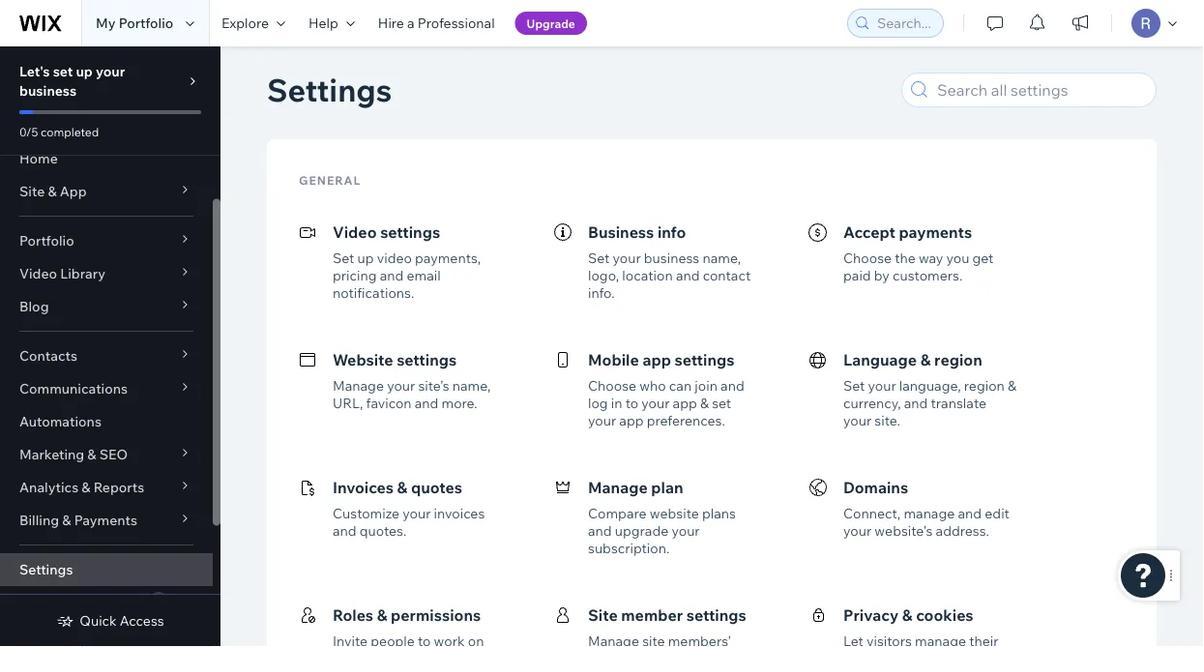 Task type: locate. For each thing, give the bounding box(es) containing it.
0 vertical spatial business
[[19, 82, 77, 99]]

0 vertical spatial name,
[[703, 250, 741, 267]]

and down language,
[[905, 395, 928, 412]]

and right join at the bottom right of the page
[[721, 377, 745, 394]]

location
[[623, 267, 673, 284]]

2 vertical spatial app
[[620, 412, 644, 429]]

contacts
[[19, 347, 77, 364]]

settings up the video
[[380, 223, 440, 242]]

& right privacy
[[903, 606, 913, 625]]

name, inside business info set your business name, logo, location and contact info.
[[703, 250, 741, 267]]

quick access button
[[56, 613, 164, 630]]

& left quotes
[[397, 478, 408, 497]]

& right billing
[[62, 512, 71, 529]]

0 horizontal spatial business
[[19, 82, 77, 99]]

choose up paid
[[844, 250, 892, 267]]

0 vertical spatial manage
[[333, 377, 384, 394]]

your inside manage plan compare website plans and upgrade your subscription.
[[672, 523, 700, 539]]

& inside invoices & quotes customize your invoices and quotes.
[[397, 478, 408, 497]]

privacy & cookies
[[844, 606, 974, 625]]

0 vertical spatial video
[[333, 223, 377, 242]]

plans
[[702, 505, 736, 522]]

business
[[588, 223, 654, 242]]

0 horizontal spatial choose
[[588, 377, 637, 394]]

& for roles & permissions
[[377, 606, 388, 625]]

video library
[[19, 265, 105, 282]]

business down info
[[644, 250, 700, 267]]

0 horizontal spatial portfolio
[[19, 232, 74, 249]]

who
[[640, 377, 666, 394]]

app up who
[[643, 350, 672, 370]]

2 horizontal spatial set
[[844, 377, 865, 394]]

set inside mobile app settings choose who can join and log in to your app & set your app preferences.
[[712, 395, 732, 412]]

1 horizontal spatial up
[[358, 250, 374, 267]]

0 vertical spatial choose
[[844, 250, 892, 267]]

domains
[[844, 478, 909, 497]]

video inside dropdown button
[[19, 265, 57, 282]]

1 horizontal spatial manage
[[588, 478, 648, 497]]

0 vertical spatial up
[[76, 63, 93, 80]]

translate
[[931, 395, 987, 412]]

1 vertical spatial manage
[[588, 478, 648, 497]]

site inside site member settings button
[[588, 606, 618, 625]]

info.
[[588, 285, 615, 301]]

manage inside manage plan compare website plans and upgrade your subscription.
[[588, 478, 648, 497]]

1 vertical spatial business
[[644, 250, 700, 267]]

& inside button
[[377, 606, 388, 625]]

site
[[19, 183, 45, 200], [588, 606, 618, 625]]

my portfolio
[[96, 15, 174, 31]]

roles & permissions button
[[285, 592, 552, 647]]

1 vertical spatial app
[[673, 395, 697, 412]]

set down join at the bottom right of the page
[[712, 395, 732, 412]]

set inside business info set your business name, logo, location and contact info.
[[588, 250, 610, 267]]

your down my
[[96, 63, 125, 80]]

app
[[60, 183, 87, 200]]

and inside language & region set your language, region & currency, and translate your site.
[[905, 395, 928, 412]]

your
[[96, 63, 125, 80], [613, 250, 641, 267], [387, 377, 415, 394], [869, 377, 897, 394], [642, 395, 670, 412], [588, 412, 617, 429], [844, 412, 872, 429], [403, 505, 431, 522], [672, 523, 700, 539], [844, 523, 872, 539]]

1 horizontal spatial video
[[333, 223, 377, 242]]

settings
[[380, 223, 440, 242], [397, 350, 457, 370], [675, 350, 735, 370], [687, 606, 747, 625]]

video for library
[[19, 265, 57, 282]]

site.
[[875, 412, 901, 429]]

name, for settings
[[453, 377, 491, 394]]

up inside let's set up your business
[[76, 63, 93, 80]]

up right let's
[[76, 63, 93, 80]]

1 vertical spatial region
[[965, 377, 1005, 394]]

analytics & reports
[[19, 479, 144, 496]]

1 horizontal spatial choose
[[844, 250, 892, 267]]

home link
[[0, 142, 213, 175]]

customize
[[333, 505, 400, 522]]

business for set
[[19, 82, 77, 99]]

video inside video settings set up video payments, pricing and email notifications.
[[333, 223, 377, 242]]

you
[[947, 250, 970, 267]]

help
[[309, 15, 339, 31]]

set up currency,
[[844, 377, 865, 394]]

& inside popup button
[[87, 446, 96, 463]]

website settings manage your site's name, url, favicon and more.
[[333, 350, 491, 412]]

subscription.
[[588, 540, 670, 557]]

quick
[[80, 613, 117, 629]]

payments,
[[415, 250, 481, 267]]

set right let's
[[53, 63, 73, 80]]

privacy
[[844, 606, 899, 625]]

site for site & app
[[19, 183, 45, 200]]

manage up url,
[[333, 377, 384, 394]]

video up pricing
[[333, 223, 377, 242]]

email
[[407, 267, 441, 284]]

your inside invoices & quotes customize your invoices and quotes.
[[403, 505, 431, 522]]

settings
[[267, 70, 392, 109], [19, 561, 73, 578]]

1 vertical spatial name,
[[453, 377, 491, 394]]

0 horizontal spatial video
[[19, 265, 57, 282]]

get
[[973, 250, 994, 267]]

set inside video settings set up video payments, pricing and email notifications.
[[333, 250, 355, 267]]

settings up site's
[[397, 350, 457, 370]]

contacts button
[[0, 340, 213, 373]]

set for video settings
[[333, 250, 355, 267]]

0 horizontal spatial up
[[76, 63, 93, 80]]

& inside mobile app settings choose who can join and log in to your app & set your app preferences.
[[701, 395, 709, 412]]

1 horizontal spatial name,
[[703, 250, 741, 267]]

your down connect,
[[844, 523, 872, 539]]

way
[[919, 250, 944, 267]]

name, for info
[[703, 250, 741, 267]]

1 horizontal spatial business
[[644, 250, 700, 267]]

let's set up your business
[[19, 63, 125, 99]]

0 vertical spatial site
[[19, 183, 45, 200]]

app down the to in the bottom of the page
[[620, 412, 644, 429]]

1 vertical spatial site
[[588, 606, 618, 625]]

site inside site & app dropdown button
[[19, 183, 45, 200]]

1 vertical spatial set
[[712, 395, 732, 412]]

1 vertical spatial up
[[358, 250, 374, 267]]

set
[[53, 63, 73, 80], [712, 395, 732, 412]]

library
[[60, 265, 105, 282]]

language
[[844, 350, 918, 370]]

&
[[48, 183, 57, 200], [921, 350, 931, 370], [1008, 377, 1017, 394], [701, 395, 709, 412], [87, 446, 96, 463], [397, 478, 408, 497], [82, 479, 91, 496], [62, 512, 71, 529], [377, 606, 388, 625], [903, 606, 913, 625]]

1 vertical spatial video
[[19, 265, 57, 282]]

& down join at the bottom right of the page
[[701, 395, 709, 412]]

marketing & seo
[[19, 446, 128, 463]]

and left contact
[[676, 267, 700, 284]]

plan
[[652, 478, 684, 497]]

set up logo,
[[588, 250, 610, 267]]

blog button
[[0, 290, 213, 323]]

& right roles on the bottom left of the page
[[377, 606, 388, 625]]

a
[[407, 15, 415, 31]]

& left app
[[48, 183, 57, 200]]

your down website
[[672, 523, 700, 539]]

join
[[695, 377, 718, 394]]

& inside 'button'
[[903, 606, 913, 625]]

portfolio right my
[[119, 15, 174, 31]]

manage up compare
[[588, 478, 648, 497]]

your up favicon
[[387, 377, 415, 394]]

name, inside website settings manage your site's name, url, favicon and more.
[[453, 377, 491, 394]]

in
[[611, 395, 623, 412]]

member
[[622, 606, 683, 625]]

privacy & cookies button
[[795, 592, 1063, 647]]

favicon
[[366, 395, 412, 412]]

settings inside video settings set up video payments, pricing and email notifications.
[[380, 223, 440, 242]]

0 horizontal spatial name,
[[453, 377, 491, 394]]

and down compare
[[588, 523, 612, 539]]

settings down billing
[[19, 561, 73, 578]]

choose
[[844, 250, 892, 267], [588, 377, 637, 394]]

up up pricing
[[358, 250, 374, 267]]

settings link
[[0, 554, 213, 586]]

seo
[[99, 446, 128, 463]]

general-section element
[[285, 192, 1140, 647]]

permissions
[[391, 606, 481, 625]]

accept
[[844, 223, 896, 242]]

1 horizontal spatial site
[[588, 606, 618, 625]]

settings right member
[[687, 606, 747, 625]]

region up translate at the right bottom of page
[[965, 377, 1005, 394]]

1 horizontal spatial set
[[588, 250, 610, 267]]

0 horizontal spatial set
[[333, 250, 355, 267]]

billing
[[19, 512, 59, 529]]

video up blog
[[19, 265, 57, 282]]

set up pricing
[[333, 250, 355, 267]]

mobile
[[588, 350, 639, 370]]

settings down help button
[[267, 70, 392, 109]]

website's
[[875, 523, 933, 539]]

& for marketing & seo
[[87, 446, 96, 463]]

1 vertical spatial choose
[[588, 377, 637, 394]]

site for site member settings
[[588, 606, 618, 625]]

choose up in
[[588, 377, 637, 394]]

portfolio up 'video library'
[[19, 232, 74, 249]]

& left reports
[[82, 479, 91, 496]]

portfolio inside popup button
[[19, 232, 74, 249]]

business inside business info set your business name, logo, location and contact info.
[[644, 250, 700, 267]]

and down site's
[[415, 395, 439, 412]]

and down customize
[[333, 523, 357, 539]]

business down let's
[[19, 82, 77, 99]]

video settings set up video payments, pricing and email notifications.
[[333, 223, 481, 301]]

& for invoices & quotes customize your invoices and quotes.
[[397, 478, 408, 497]]

settings inside settings link
[[19, 561, 73, 578]]

& for language & region set your language, region & currency, and translate your site.
[[921, 350, 931, 370]]

& up language,
[[921, 350, 931, 370]]

roles
[[333, 606, 374, 625]]

1 horizontal spatial set
[[712, 395, 732, 412]]

your inside domains connect, manage and edit your website's address.
[[844, 523, 872, 539]]

and down the video
[[380, 267, 404, 284]]

and
[[380, 267, 404, 284], [676, 267, 700, 284], [721, 377, 745, 394], [415, 395, 439, 412], [905, 395, 928, 412], [958, 505, 982, 522], [333, 523, 357, 539], [588, 523, 612, 539]]

site down home
[[19, 183, 45, 200]]

region up language,
[[935, 350, 983, 370]]

0 vertical spatial set
[[53, 63, 73, 80]]

app up the preferences.
[[673, 395, 697, 412]]

site left member
[[588, 606, 618, 625]]

name, up 'more.'
[[453, 377, 491, 394]]

billing & payments button
[[0, 504, 213, 537]]

0 horizontal spatial set
[[53, 63, 73, 80]]

your down quotes
[[403, 505, 431, 522]]

0 horizontal spatial manage
[[333, 377, 384, 394]]

your down log
[[588, 412, 617, 429]]

access
[[120, 613, 164, 629]]

0 horizontal spatial site
[[19, 183, 45, 200]]

business inside let's set up your business
[[19, 82, 77, 99]]

your up currency,
[[869, 377, 897, 394]]

& left 'seo' on the bottom of the page
[[87, 446, 96, 463]]

let's
[[19, 63, 50, 80]]

site member settings
[[588, 606, 747, 625]]

1 vertical spatial settings
[[19, 561, 73, 578]]

video
[[333, 223, 377, 242], [19, 265, 57, 282]]

language & region set your language, region & currency, and translate your site.
[[844, 350, 1017, 429]]

preferences.
[[647, 412, 726, 429]]

communications button
[[0, 373, 213, 405]]

your down business
[[613, 250, 641, 267]]

1 vertical spatial portfolio
[[19, 232, 74, 249]]

and up address.
[[958, 505, 982, 522]]

0 horizontal spatial settings
[[19, 561, 73, 578]]

settings up join at the bottom right of the page
[[675, 350, 735, 370]]

0 vertical spatial settings
[[267, 70, 392, 109]]

0 vertical spatial portfolio
[[119, 15, 174, 31]]

Search... field
[[872, 10, 938, 37]]

hire a professional
[[378, 15, 495, 31]]

& inside 'dropdown button'
[[82, 479, 91, 496]]

your inside business info set your business name, logo, location and contact info.
[[613, 250, 641, 267]]

up
[[76, 63, 93, 80], [358, 250, 374, 267]]

home
[[19, 150, 58, 167]]

paid
[[844, 267, 872, 284]]

name, up contact
[[703, 250, 741, 267]]

hire a professional link
[[367, 0, 507, 46]]

set
[[333, 250, 355, 267], [588, 250, 610, 267], [844, 377, 865, 394]]



Task type: describe. For each thing, give the bounding box(es) containing it.
contact
[[703, 267, 751, 284]]

automations link
[[0, 405, 213, 438]]

general
[[299, 173, 361, 187]]

and inside video settings set up video payments, pricing and email notifications.
[[380, 267, 404, 284]]

& for billing & payments
[[62, 512, 71, 529]]

roles & permissions
[[333, 606, 481, 625]]

set inside let's set up your business
[[53, 63, 73, 80]]

the
[[895, 250, 916, 267]]

business info set your business name, logo, location and contact info.
[[588, 223, 751, 301]]

and inside invoices & quotes customize your invoices and quotes.
[[333, 523, 357, 539]]

quotes
[[411, 478, 462, 497]]

business for info
[[644, 250, 700, 267]]

& for privacy & cookies
[[903, 606, 913, 625]]

invoices & quotes customize your invoices and quotes.
[[333, 478, 485, 539]]

invoices
[[434, 505, 485, 522]]

settings inside mobile app settings choose who can join and log in to your app & set your app preferences.
[[675, 350, 735, 370]]

quotes.
[[360, 523, 407, 539]]

manage inside website settings manage your site's name, url, favicon and more.
[[333, 377, 384, 394]]

portfolio button
[[0, 225, 213, 257]]

& for site & app
[[48, 183, 57, 200]]

1 horizontal spatial settings
[[267, 70, 392, 109]]

choose inside accept payments choose the way you get paid by customers.
[[844, 250, 892, 267]]

set for business info
[[588, 250, 610, 267]]

help button
[[297, 0, 367, 46]]

analytics
[[19, 479, 79, 496]]

log
[[588, 395, 608, 412]]

blog
[[19, 298, 49, 315]]

edit
[[985, 505, 1010, 522]]

video for settings
[[333, 223, 377, 242]]

by
[[875, 267, 890, 284]]

0 vertical spatial app
[[643, 350, 672, 370]]

settings inside website settings manage your site's name, url, favicon and more.
[[397, 350, 457, 370]]

accept payments choose the way you get paid by customers.
[[844, 223, 994, 284]]

your inside let's set up your business
[[96, 63, 125, 80]]

communications
[[19, 380, 128, 397]]

can
[[669, 377, 692, 394]]

site's
[[418, 377, 450, 394]]

pricing
[[333, 267, 377, 284]]

upgrade
[[615, 523, 669, 539]]

compare
[[588, 505, 647, 522]]

video library button
[[0, 257, 213, 290]]

domains connect, manage and edit your website's address.
[[844, 478, 1010, 539]]

upgrade button
[[515, 12, 587, 35]]

0/5
[[19, 124, 38, 139]]

your down currency,
[[844, 412, 872, 429]]

invoices
[[333, 478, 394, 497]]

& for analytics & reports
[[82, 479, 91, 496]]

hire
[[378, 15, 404, 31]]

set inside language & region set your language, region & currency, and translate your site.
[[844, 377, 865, 394]]

and inside mobile app settings choose who can join and log in to your app & set your app preferences.
[[721, 377, 745, 394]]

and inside website settings manage your site's name, url, favicon and more.
[[415, 395, 439, 412]]

to
[[626, 395, 639, 412]]

website
[[333, 350, 393, 370]]

marketing & seo button
[[0, 438, 213, 471]]

billing & payments
[[19, 512, 137, 529]]

video
[[377, 250, 412, 267]]

logo,
[[588, 267, 620, 284]]

website
[[650, 505, 699, 522]]

Search all settings field
[[932, 74, 1151, 106]]

analytics & reports button
[[0, 471, 213, 504]]

0 vertical spatial region
[[935, 350, 983, 370]]

& right language,
[[1008, 377, 1017, 394]]

and inside domains connect, manage and edit your website's address.
[[958, 505, 982, 522]]

customers.
[[893, 267, 963, 284]]

site & app
[[19, 183, 87, 200]]

1 horizontal spatial portfolio
[[119, 15, 174, 31]]

language,
[[900, 377, 962, 394]]

your inside website settings manage your site's name, url, favicon and more.
[[387, 377, 415, 394]]

up inside video settings set up video payments, pricing and email notifications.
[[358, 250, 374, 267]]

manage
[[904, 505, 955, 522]]

site member settings button
[[540, 592, 807, 647]]

0/5 completed
[[19, 124, 99, 139]]

explore
[[222, 15, 269, 31]]

reports
[[94, 479, 144, 496]]

url,
[[333, 395, 363, 412]]

site & app button
[[0, 175, 213, 208]]

and inside business info set your business name, logo, location and contact info.
[[676, 267, 700, 284]]

my
[[96, 15, 116, 31]]

cookies
[[917, 606, 974, 625]]

more.
[[442, 395, 478, 412]]

your down who
[[642, 395, 670, 412]]

automations
[[19, 413, 102, 430]]

settings inside site member settings button
[[687, 606, 747, 625]]

and inside manage plan compare website plans and upgrade your subscription.
[[588, 523, 612, 539]]

completed
[[41, 124, 99, 139]]

manage plan compare website plans and upgrade your subscription.
[[588, 478, 736, 557]]

address.
[[936, 523, 990, 539]]

connect,
[[844, 505, 901, 522]]

sidebar element
[[0, 46, 221, 647]]

payments
[[74, 512, 137, 529]]

choose inside mobile app settings choose who can join and log in to your app & set your app preferences.
[[588, 377, 637, 394]]



Task type: vqa. For each thing, say whether or not it's contained in the screenshot.


